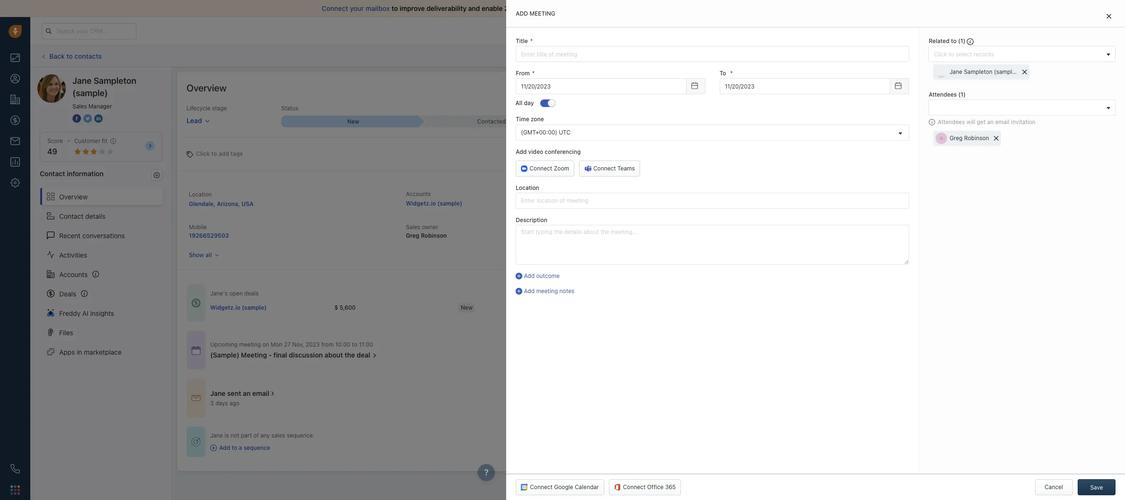 Task type: locate. For each thing, give the bounding box(es) containing it.
1 1 from the top
[[960, 37, 963, 45]]

widgetz.io (sample) link down open on the bottom left of page
[[210, 303, 267, 312]]

0 vertical spatial container_wx8msf4aqz5i3rn1 image
[[191, 298, 201, 308]]

1 vertical spatial widgetz.io (sample) link
[[210, 303, 267, 312]]

1 -- text field from the left
[[516, 78, 687, 94]]

deals
[[244, 290, 259, 297]]

email inside jane sent an email 3 days ago
[[252, 389, 269, 397]]

overview
[[187, 82, 227, 93], [59, 193, 88, 201]]

1 horizontal spatial deal
[[1062, 53, 1073, 60]]

add meeting notes
[[524, 287, 574, 295]]

( down jane sampleton (sample)
[[958, 91, 961, 98]]

1 horizontal spatial meeting
[[930, 52, 952, 59]]

days right 3
[[215, 400, 228, 407]]

information
[[67, 170, 104, 178]]

ago inside jane sent an email 3 days ago
[[229, 400, 239, 407]]

0 horizontal spatial a
[[239, 444, 242, 451]]

jane inside tab panel
[[950, 68, 962, 75]]

0 vertical spatial widgetz.io
[[406, 200, 436, 207]]

phone element
[[6, 459, 25, 478]]

(sample) for jane sampleton (sample)
[[994, 68, 1018, 75]]

time
[[516, 116, 529, 123]]

1 container_wx8msf4aqz5i3rn1 image from the top
[[191, 346, 201, 355]]

days down created
[[631, 232, 644, 239]]

2 horizontal spatial ago
[[919, 211, 929, 218]]

tab panel containing add meeting
[[506, 0, 1125, 500]]

0 horizontal spatial robinson
[[421, 232, 447, 239]]

add for add outcome
[[524, 272, 535, 279]]

1 horizontal spatial /
[[914, 118, 916, 125]]

connect inside 'button'
[[623, 483, 646, 491]]

-- text field
[[516, 78, 687, 94], [720, 78, 890, 94]]

2 ) from the top
[[963, 91, 966, 98]]

show all
[[189, 252, 212, 259]]

to right mailbox
[[392, 4, 398, 12]]

1 horizontal spatial email
[[550, 4, 567, 12]]

widgetz.io (sample)
[[210, 304, 267, 311]]

sales inside sales owner greg robinson
[[406, 224, 420, 231]]

location down 'connect zoom' button in the top of the page
[[516, 184, 539, 191]]

your
[[866, 27, 878, 34]]

new
[[347, 118, 359, 125], [461, 304, 473, 311]]

1 vertical spatial container_wx8msf4aqz5i3rn1 image
[[371, 352, 378, 359]]

1 vertical spatial (
[[958, 91, 961, 98]]

1 down jane sampleton (sample)
[[961, 91, 963, 98]]

2 vertical spatial a
[[239, 444, 242, 451]]

of left the any
[[253, 432, 259, 439]]

accounts for accounts
[[59, 270, 88, 278]]

0 vertical spatial deal
[[1062, 53, 1073, 60]]

ago down with
[[919, 211, 929, 218]]

0 vertical spatial 1
[[960, 37, 963, 45]]

dialog
[[506, 0, 1125, 500]]

19266529503
[[189, 232, 229, 239]]

(sample) down activities
[[994, 68, 1018, 75]]

(sample) inside tab panel
[[994, 68, 1018, 75]]

2 horizontal spatial email
[[995, 119, 1010, 126]]

1 vertical spatial sampleton
[[94, 76, 136, 86]]

attendees ( 1 )
[[929, 91, 966, 98]]

to left refresh.
[[601, 52, 606, 59]]

add deal
[[1049, 53, 1073, 60]]

attendees
[[929, 91, 957, 98], [938, 119, 965, 126]]

container_wx8msf4aqz5i3rn1 image left 3
[[191, 393, 201, 403]]

1 vertical spatial meeting
[[241, 351, 267, 359]]

/ left lost
[[914, 118, 916, 125]]

in right apps
[[77, 348, 82, 356]]

add deal button
[[1035, 48, 1078, 64]]

sales up jane sampleton (sample)
[[976, 53, 991, 60]]

1 vertical spatial deal
[[357, 351, 370, 359]]

won / churned button
[[973, 116, 1111, 127]]

(sample) inside accounts widgetz.io (sample)
[[437, 200, 462, 207]]

add for add to a sequence
[[219, 444, 230, 451]]

2 vertical spatial sales
[[406, 224, 420, 231]]

1 horizontal spatial robinson
[[964, 135, 989, 142]]

tab panel
[[506, 0, 1125, 500]]

1 vertical spatial the
[[345, 351, 355, 359]]

location inside location glendale, arizona, usa
[[189, 191, 212, 198]]

1 horizontal spatial greg
[[950, 135, 963, 142]]

49 button
[[47, 147, 57, 156]]

contacted
[[477, 118, 506, 125]]

overview up lifecycle stage
[[187, 82, 227, 93]]

qualified link
[[696, 116, 834, 127]]

connect teams button
[[579, 160, 640, 176]]

0 horizontal spatial ago
[[229, 400, 239, 407]]

1 vertical spatial greg
[[406, 232, 419, 239]]

connect down video
[[530, 165, 553, 172]]

days inside created at 12 days ago
[[631, 232, 644, 239]]

0 horizontal spatial /
[[626, 118, 627, 125]]

-- text field for to
[[720, 78, 890, 94]]

2 vertical spatial container_wx8msf4aqz5i3rn1 image
[[191, 437, 201, 446]]

widgetz.io
[[406, 200, 436, 207], [210, 304, 240, 311]]

unqualified
[[629, 118, 660, 125]]

meeting down on
[[241, 351, 267, 359]]

1 horizontal spatial new
[[461, 304, 473, 311]]

plans
[[968, 27, 983, 34]]

1 vertical spatial in
[[77, 348, 82, 356]]

meeting inside add meeting notes link
[[536, 287, 558, 295]]

ago down at on the right top of the page
[[645, 232, 656, 239]]

sampleton for jane sampleton (sample)
[[964, 68, 993, 75]]

contact up recent
[[59, 212, 83, 220]]

1 vertical spatial new
[[461, 304, 473, 311]]

add for add video conferencing
[[516, 148, 527, 155]]

mon
[[271, 341, 282, 348]]

insights
[[90, 309, 114, 317]]

upcoming meeting on mon 27 nov, 2023 from 10:00 to 11:00
[[210, 341, 373, 348]]

1 / from the left
[[626, 118, 627, 125]]

1 horizontal spatial sales
[[406, 224, 420, 231]]

add to a sequence
[[219, 444, 270, 451]]

from
[[321, 341, 334, 348]]

a left the minute
[[895, 211, 898, 218]]

connect left teams
[[594, 165, 616, 172]]

0 horizontal spatial sales
[[72, 103, 87, 110]]

/ inside button
[[626, 118, 627, 125]]

in left 21
[[904, 27, 908, 34]]

all
[[205, 252, 212, 259]]

customer fit
[[74, 137, 107, 144]]

attendees for attendees will get an email invitation
[[938, 119, 965, 126]]

1 horizontal spatial accounts
[[406, 190, 431, 197]]

1 down explore plans link
[[960, 37, 963, 45]]

save
[[1090, 484, 1103, 491]]

days inside jane sent an email 3 days ago
[[215, 400, 228, 407]]

container_wx8msf4aqz5i3rn1 image
[[191, 346, 201, 355], [191, 393, 201, 403], [191, 437, 201, 446]]

1 vertical spatial accounts
[[59, 270, 88, 278]]

2 vertical spatial container_wx8msf4aqz5i3rn1 image
[[210, 445, 217, 451]]

1 horizontal spatial sampleton
[[964, 68, 993, 75]]

1 horizontal spatial a
[[875, 198, 878, 205]]

contact for contact information
[[40, 170, 65, 178]]

) down jane sampleton (sample)
[[963, 91, 966, 98]]

accounts for accounts widgetz.io (sample)
[[406, 190, 431, 197]]

1 vertical spatial sales
[[72, 103, 87, 110]]

meeting down related
[[930, 52, 952, 59]]

meeting for add meeting
[[530, 10, 555, 17]]

jane inside jane sent an email 3 days ago
[[210, 389, 226, 397]]

2 -- text field from the left
[[720, 78, 890, 94]]

0 horizontal spatial greg
[[406, 232, 419, 239]]

email right sync
[[550, 4, 567, 12]]

meeting right way
[[530, 10, 555, 17]]

to left 11:00
[[352, 341, 357, 348]]

connect for connect zoom
[[530, 165, 553, 172]]

0 horizontal spatial days
[[215, 400, 228, 407]]

negotiation / lost
[[880, 118, 929, 125]]

container_wx8msf4aqz5i3rn1 image left widgetz.io (sample)
[[191, 298, 201, 308]]

interested / unqualified
[[596, 118, 660, 125]]

0 vertical spatial widgetz.io (sample) link
[[406, 200, 462, 207]]

twitter circled image
[[83, 114, 92, 124]]

send email image
[[1031, 27, 1038, 35]]

1 horizontal spatial days
[[631, 232, 644, 239]]

jane left is
[[210, 432, 223, 439]]

) down explore plans link
[[963, 37, 965, 45]]

an right the get
[[987, 119, 994, 126]]

3 container_wx8msf4aqz5i3rn1 image from the top
[[191, 437, 201, 446]]

1 horizontal spatial location
[[516, 184, 539, 191]]

sales left owner
[[406, 224, 420, 231]]

0 vertical spatial sales
[[976, 53, 991, 60]]

robinson down owner
[[421, 232, 447, 239]]

add meeting notes link
[[516, 287, 909, 295]]

0 horizontal spatial widgetz.io (sample) link
[[210, 303, 267, 312]]

2 container_wx8msf4aqz5i3rn1 image from the top
[[191, 393, 201, 403]]

accounts down activities
[[59, 270, 88, 278]]

(sample) for jane sampleton (sample) sales manager
[[72, 88, 108, 98]]

final
[[273, 351, 287, 359]]

click right available.
[[586, 52, 600, 59]]

video
[[528, 148, 543, 155]]

status
[[281, 105, 298, 112]]

0 horizontal spatial new
[[347, 118, 359, 125]]

jane for jane sampleton (sample)
[[950, 68, 962, 75]]

-
[[269, 351, 272, 359]]

all
[[516, 100, 523, 107]]

attendees up lost
[[929, 91, 957, 98]]

connect for connect google calendar
[[530, 483, 553, 491]]

robinson inside dialog
[[964, 135, 989, 142]]

/ right interested on the right of the page
[[626, 118, 627, 125]]

deal inside 'add deal' button
[[1062, 53, 1073, 60]]

2 vertical spatial email
[[252, 389, 269, 397]]

0 horizontal spatial deal
[[357, 351, 370, 359]]

email left the invitation
[[995, 119, 1010, 126]]

a
[[875, 198, 878, 205], [895, 211, 898, 218], [239, 444, 242, 451]]

27
[[284, 341, 291, 348]]

outcome
[[536, 272, 560, 279]]

marketplace
[[84, 348, 122, 356]]

-- text field for from
[[516, 78, 687, 94]]

/ for negotiation
[[914, 118, 916, 125]]

sampleton inside jane sampleton (sample) sales manager
[[94, 76, 136, 86]]

sampleton up manager
[[94, 76, 136, 86]]

connect left google
[[530, 483, 553, 491]]

contact for contact details
[[59, 212, 83, 220]]

2023
[[306, 341, 320, 348]]

1 vertical spatial container_wx8msf4aqz5i3rn1 image
[[191, 393, 201, 403]]

sales for sales owner greg robinson
[[406, 224, 420, 231]]

to
[[392, 4, 398, 12], [951, 37, 957, 45], [66, 52, 73, 60], [601, 52, 606, 59], [211, 150, 217, 157], [944, 198, 949, 205], [352, 341, 357, 348], [232, 444, 237, 451]]

robinson inside sales owner greg robinson
[[421, 232, 447, 239]]

attendees left will
[[938, 119, 965, 126]]

add for add meeting notes
[[524, 287, 535, 295]]

connect zoom
[[530, 165, 570, 172]]

connect left office
[[623, 483, 646, 491]]

sales activities
[[976, 53, 1016, 60]]

0 vertical spatial days
[[917, 27, 928, 34]]

part
[[241, 432, 252, 439]]

to down explore
[[951, 37, 957, 45]]

tags
[[231, 150, 243, 157]]

facebook circled image
[[72, 114, 81, 124]]

(sample) down deals
[[242, 304, 267, 311]]

add inside button
[[1049, 53, 1060, 60]]

1 vertical spatial ago
[[645, 232, 656, 239]]

0 vertical spatial accounts
[[406, 190, 431, 197]]

container_wx8msf4aqz5i3rn1 image left add to a sequence on the left of page
[[210, 445, 217, 451]]

container_wx8msf4aqz5i3rn1 image down 11:00
[[371, 352, 378, 359]]

sequence
[[244, 444, 270, 451]]

1 vertical spatial email
[[995, 119, 1010, 126]]

1 vertical spatial widgetz.io
[[210, 304, 240, 311]]

meeting inside button
[[930, 52, 952, 59]]

jane up attendees ( 1 )
[[950, 68, 962, 75]]

sampleton for jane sampleton (sample) sales manager
[[94, 76, 136, 86]]

2 horizontal spatial sales
[[976, 53, 991, 60]]

1 horizontal spatial click
[[586, 52, 600, 59]]

1 horizontal spatial an
[[987, 119, 994, 126]]

1 horizontal spatial container_wx8msf4aqz5i3rn1 image
[[210, 445, 217, 451]]

new link
[[281, 116, 420, 127]]

sampleton inside tab panel
[[964, 68, 993, 75]]

jane inside jane sampleton (sample) sales manager
[[72, 76, 92, 86]]

0 horizontal spatial accounts
[[59, 270, 88, 278]]

your trial ends in 21 days
[[866, 27, 928, 34]]

connect for connect teams
[[594, 165, 616, 172]]

0 horizontal spatial -- text field
[[516, 78, 687, 94]]

location inside tab panel
[[516, 184, 539, 191]]

an
[[987, 119, 994, 126], [243, 389, 251, 397]]

meeting down outcome
[[536, 287, 558, 295]]

1 ) from the top
[[963, 37, 965, 45]]

/ right 'won'
[[1036, 118, 1038, 125]]

location up glendale,
[[189, 191, 212, 198]]

0 horizontal spatial the
[[345, 351, 355, 359]]

greg down accounts widgetz.io (sample)
[[406, 232, 419, 239]]

(sample) up manager
[[72, 88, 108, 98]]

meeting
[[930, 52, 952, 59], [241, 351, 267, 359]]

jane down contacts
[[72, 76, 92, 86]]

1 vertical spatial days
[[631, 232, 644, 239]]

1 vertical spatial an
[[243, 389, 251, 397]]

5,600
[[340, 304, 356, 311]]

greg robinson
[[950, 135, 989, 142]]

jane for jane sent an email 3 days ago
[[210, 389, 226, 397]]

1
[[960, 37, 963, 45], [961, 91, 963, 98]]

jane up 3
[[210, 389, 226, 397]]

1 vertical spatial contact
[[59, 212, 83, 220]]

0 horizontal spatial email
[[252, 389, 269, 397]]

(sample) inside jane sampleton (sample) sales manager
[[72, 88, 108, 98]]

accounts
[[406, 190, 431, 197], [59, 270, 88, 278]]

1 horizontal spatial of
[[542, 4, 548, 12]]

meeting left later
[[880, 198, 901, 205]]

1 vertical spatial of
[[253, 432, 259, 439]]

0 horizontal spatial location
[[189, 191, 212, 198]]

greg down attendees will get an email invitation
[[950, 135, 963, 142]]

connect zoom button
[[516, 160, 575, 176]]

0 vertical spatial container_wx8msf4aqz5i3rn1 image
[[191, 346, 201, 355]]

overview up contact details
[[59, 193, 88, 201]]

contact down '49' button
[[40, 170, 65, 178]]

1 horizontal spatial widgetz.io (sample) link
[[406, 200, 462, 207]]

sales up the facebook circled "image" in the left top of the page
[[72, 103, 87, 110]]

2 / from the left
[[914, 118, 916, 125]]

container_wx8msf4aqz5i3rn1 image left "upcoming"
[[191, 346, 201, 355]]

1 vertical spatial robinson
[[421, 232, 447, 239]]

10:00
[[335, 341, 350, 348]]

(
[[958, 37, 960, 45], [958, 91, 961, 98]]

1 vertical spatial 1
[[961, 91, 963, 98]]

days right 21
[[917, 27, 928, 34]]

a right scheduled
[[875, 198, 878, 205]]

the right discuss in the right of the page
[[973, 198, 981, 205]]

( down explore
[[958, 37, 960, 45]]

sampleton down the sales activities at right top
[[964, 68, 993, 75]]

(sample) meeting - final discussion about the deal
[[210, 351, 370, 359]]

row
[[210, 298, 707, 317]]

ago down sent
[[229, 400, 239, 407]]

of right sync
[[542, 4, 548, 12]]

an right sent
[[243, 389, 251, 397]]

(sample) up owner
[[437, 200, 462, 207]]

0 vertical spatial in
[[904, 27, 908, 34]]

widgetz.io up owner
[[406, 200, 436, 207]]

0 vertical spatial sampleton
[[964, 68, 993, 75]]

widgetz.io down jane's
[[210, 304, 240, 311]]

meeting left on
[[239, 341, 261, 348]]

accounts up owner
[[406, 190, 431, 197]]

2 horizontal spatial container_wx8msf4aqz5i3rn1 image
[[371, 352, 378, 359]]

accounts inside accounts widgetz.io (sample)
[[406, 190, 431, 197]]

/
[[626, 118, 627, 125], [914, 118, 916, 125], [1036, 118, 1038, 125]]

jane sampleton (sample) sales manager
[[72, 76, 136, 110]]

add video conferencing
[[516, 148, 581, 155]]

3 / from the left
[[1036, 118, 1038, 125]]

back to contacts link
[[40, 49, 102, 64]]

greg inside sales owner greg robinson
[[406, 232, 419, 239]]

Location text field
[[516, 193, 909, 209]]

email right sent
[[252, 389, 269, 397]]

robinson down the get
[[964, 135, 989, 142]]

open
[[229, 290, 243, 297]]

0 horizontal spatial click
[[196, 150, 210, 157]]

0 horizontal spatial of
[[253, 432, 259, 439]]

365
[[665, 483, 676, 491]]

score
[[47, 137, 63, 144]]

1 horizontal spatial ago
[[645, 232, 656, 239]]

2 horizontal spatial days
[[917, 27, 928, 34]]

Search your CRM... text field
[[42, 23, 136, 39]]

container_wx8msf4aqz5i3rn1 image
[[191, 298, 201, 308], [371, 352, 378, 359], [210, 445, 217, 451]]

a down not
[[239, 444, 242, 451]]

0 horizontal spatial widgetz.io
[[210, 304, 240, 311]]

0 vertical spatial a
[[875, 198, 878, 205]]

2 vertical spatial days
[[215, 400, 228, 407]]

0 vertical spatial robinson
[[964, 135, 989, 142]]

container_wx8msf4aqz5i3rn1 image left is
[[191, 437, 201, 446]]

in
[[904, 27, 908, 34], [77, 348, 82, 356]]

email
[[550, 4, 567, 12], [995, 119, 1010, 126], [252, 389, 269, 397]]

0 vertical spatial overview
[[187, 82, 227, 93]]

widgetz.io (sample) link up owner
[[406, 200, 462, 207]]

office
[[647, 483, 664, 491]]

container_wx8msf4aqz5i3rn1 image for jane sent an email
[[191, 393, 201, 403]]

0 vertical spatial meeting
[[930, 52, 952, 59]]

0 vertical spatial contact
[[40, 170, 65, 178]]

0 horizontal spatial sampleton
[[94, 76, 136, 86]]

the down 10:00
[[345, 351, 355, 359]]

click left add
[[196, 150, 210, 157]]



Task type: vqa. For each thing, say whether or not it's contained in the screenshot.
-
yes



Task type: describe. For each thing, give the bounding box(es) containing it.
save button
[[1078, 479, 1116, 495]]

updates available. click to refresh. link
[[522, 47, 634, 65]]

click to add tags
[[196, 150, 243, 157]]

connect google calendar
[[530, 483, 599, 491]]

connect your mailbox link
[[322, 4, 392, 12]]

freddy
[[59, 309, 81, 317]]

/ for interested
[[626, 118, 627, 125]]

jane for jane sampleton (sample) sales manager
[[72, 76, 92, 86]]

negotiation / lost button
[[834, 116, 973, 127]]

connect office 365 button
[[609, 479, 681, 495]]

mng settings image
[[153, 172, 160, 178]]

attendees for attendees ( 1 )
[[929, 91, 957, 98]]

Title text field
[[516, 46, 909, 62]]

details
[[85, 212, 105, 220]]

add for add deal
[[1049, 53, 1060, 60]]

utc
[[559, 129, 571, 136]]

interested / unqualified button
[[558, 116, 696, 127]]

ago inside created at 12 days ago
[[645, 232, 656, 239]]

scheduled
[[845, 198, 873, 205]]

a minute ago
[[895, 211, 929, 218]]

1 vertical spatial overview
[[59, 193, 88, 201]]

to left add
[[211, 150, 217, 157]]

$
[[334, 304, 338, 311]]

activities
[[992, 53, 1016, 60]]

recent
[[59, 231, 81, 239]]

ai
[[82, 309, 88, 317]]

recent conversations
[[59, 231, 125, 239]]

(sample) inside row
[[242, 304, 267, 311]]

lead link
[[187, 112, 210, 125]]

won / churned link
[[973, 116, 1111, 127]]

12
[[623, 232, 629, 239]]

1 ( from the top
[[958, 37, 960, 45]]

about
[[325, 351, 343, 359]]

2 ( from the top
[[958, 91, 961, 98]]

Click to select records search field
[[932, 49, 1103, 59]]

conferencing
[[545, 148, 581, 155]]

row containing widgetz.io (sample)
[[210, 298, 707, 317]]

$ 5,600
[[334, 304, 356, 311]]

files
[[59, 328, 73, 336]]

container_wx8msf4aqz5i3rn1 image inside add to a sequence link
[[210, 445, 217, 451]]

deals
[[59, 290, 76, 298]]

discussion
[[289, 351, 323, 359]]

contacted link
[[420, 116, 558, 127]]

meeting for add meeting notes
[[536, 287, 558, 295]]

calendar
[[575, 483, 599, 491]]

connect left "your"
[[322, 4, 348, 12]]

1 horizontal spatial the
[[973, 198, 981, 205]]

/ for won
[[1036, 118, 1038, 125]]

freddy ai insights
[[59, 309, 114, 317]]

0 vertical spatial click
[[586, 52, 600, 59]]

container_wx8msf4aqz5i3rn1 image for upcoming meeting on mon 27 nov, 2023 from 10:00 to 11:00
[[191, 346, 201, 355]]

notes
[[560, 287, 574, 295]]

greg inside tab panel
[[950, 135, 963, 142]]

0 horizontal spatial in
[[77, 348, 82, 356]]

widgetz.io inside accounts widgetz.io (sample)
[[406, 200, 436, 207]]

apps in marketplace
[[59, 348, 122, 356]]

contact information
[[40, 170, 104, 178]]

11:00
[[359, 341, 373, 348]]

customer
[[74, 137, 100, 144]]

1 vertical spatial click
[[196, 150, 210, 157]]

add to a sequence link
[[210, 444, 314, 452]]

will
[[967, 119, 975, 126]]

lost
[[917, 118, 929, 125]]

0 vertical spatial ago
[[919, 211, 929, 218]]

(gmt+00:00)
[[521, 129, 557, 136]]

dialog containing add meeting
[[506, 0, 1125, 500]]

freshworks switcher image
[[10, 485, 20, 495]]

new inside row
[[461, 304, 473, 311]]

apps
[[59, 348, 75, 356]]

to right "back"
[[66, 52, 73, 60]]

2 horizontal spatial a
[[895, 211, 898, 218]]

updates
[[536, 52, 558, 59]]

add meeting
[[516, 10, 555, 17]]

all day
[[516, 100, 534, 107]]

day
[[524, 100, 534, 107]]

connect your mailbox to improve deliverability and enable 2-way sync of email conversations.
[[322, 4, 614, 12]]

2 1 from the top
[[961, 91, 963, 98]]

sales inside jane sampleton (sample) sales manager
[[72, 103, 87, 110]]

sales for sales activities
[[976, 53, 991, 60]]

glendale, arizona, usa link
[[189, 200, 254, 207]]

3
[[210, 400, 214, 407]]

an inside jane sent an email 3 days ago
[[243, 389, 251, 397]]

21
[[910, 27, 915, 34]]

teams
[[618, 165, 635, 172]]

minute
[[900, 211, 918, 218]]

jane right with
[[929, 198, 942, 205]]

1 horizontal spatial in
[[904, 27, 908, 34]]

1 horizontal spatial overview
[[187, 82, 227, 93]]

scheduled a meeting later with jane to discuss the requirements
[[845, 198, 1018, 205]]

with
[[917, 198, 928, 205]]

sync
[[526, 4, 540, 12]]

connect for connect office 365
[[623, 483, 646, 491]]

connect teams
[[594, 165, 635, 172]]

mobile 19266529503
[[189, 224, 229, 239]]

description
[[516, 216, 547, 223]]

phone image
[[10, 464, 20, 474]]

jane's
[[210, 290, 228, 297]]

days for email
[[215, 400, 228, 407]]

to down not
[[232, 444, 237, 451]]

negotiation
[[880, 118, 912, 125]]

location for location glendale, arizona, usa
[[189, 191, 212, 198]]

get
[[977, 119, 986, 126]]

jane for jane is not part of any sales sequence.
[[210, 432, 223, 439]]

to left discuss in the right of the page
[[944, 198, 949, 205]]

linkedin circled image
[[94, 114, 103, 124]]

0 vertical spatial email
[[550, 4, 567, 12]]

requirements
[[983, 198, 1018, 205]]

later
[[903, 198, 915, 205]]

49
[[47, 147, 57, 156]]

location for location
[[516, 184, 539, 191]]

days for in
[[917, 27, 928, 34]]

email inside tab panel
[[995, 119, 1010, 126]]

updates available. click to refresh.
[[536, 52, 629, 59]]

widgetz.io (sample) link inside row
[[210, 303, 267, 312]]

meeting for upcoming meeting on mon 27 nov, 2023 from 10:00 to 11:00
[[239, 341, 261, 348]]

explore plans link
[[941, 25, 988, 36]]

negotiation / lost link
[[834, 116, 973, 127]]

0 vertical spatial new
[[347, 118, 359, 125]]

emails
[[623, 190, 640, 197]]

discuss
[[951, 198, 971, 205]]

add outcome
[[524, 272, 560, 279]]

add for add meeting
[[516, 10, 528, 17]]

container_wx8msf4aqz5i3rn1 image for jane is not part of any sales sequence.
[[191, 437, 201, 446]]

interested / unqualified link
[[558, 116, 696, 127]]

0 horizontal spatial container_wx8msf4aqz5i3rn1 image
[[191, 298, 201, 308]]

back
[[49, 52, 65, 60]]

sales owner greg robinson
[[406, 224, 447, 239]]

close image
[[1107, 13, 1111, 19]]

refresh.
[[608, 52, 629, 59]]

contact details
[[59, 212, 105, 220]]

widgetz.io inside row
[[210, 304, 240, 311]]

lifecycle
[[187, 105, 210, 112]]

(sample) for accounts widgetz.io (sample)
[[437, 200, 462, 207]]

explore plans
[[946, 27, 983, 34]]

enable
[[482, 4, 503, 12]]

mailbox
[[366, 4, 390, 12]]

Start typing the details about the meeting... text field
[[516, 225, 909, 265]]

0 horizontal spatial meeting
[[241, 351, 267, 359]]



